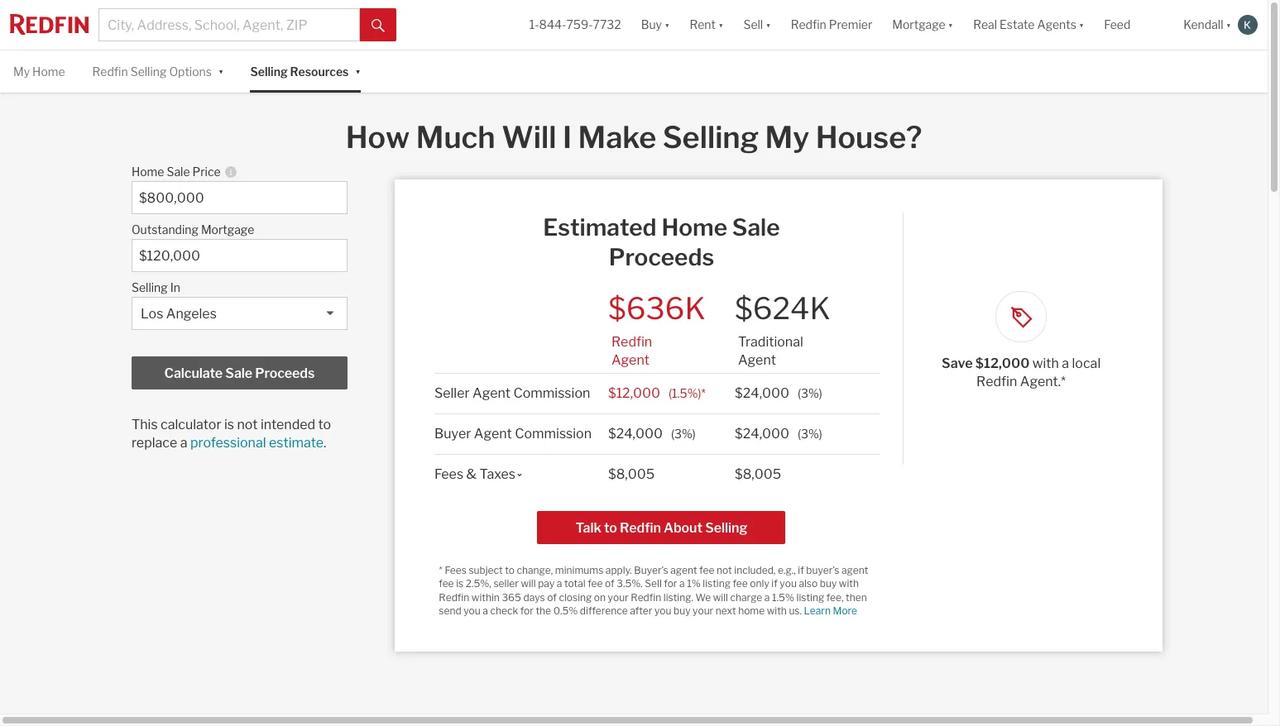 Task type: locate. For each thing, give the bounding box(es) containing it.
proceeds inside button
[[255, 366, 315, 382]]

of down apply.
[[605, 578, 615, 590]]

redfin
[[791, 18, 826, 32], [92, 65, 128, 79], [612, 334, 652, 350], [977, 374, 1017, 390], [620, 520, 661, 536], [439, 591, 469, 604], [631, 591, 661, 604]]

*
[[701, 386, 706, 400], [439, 564, 443, 577]]

taxes
[[479, 467, 515, 482]]

not
[[237, 417, 258, 433], [717, 564, 732, 577]]

listing
[[703, 578, 731, 590], [797, 591, 824, 604]]

is left 2.5%,
[[456, 578, 464, 590]]

▾ left user photo
[[1226, 18, 1231, 32]]

agent up then
[[842, 564, 868, 577]]

redfin premier
[[791, 18, 872, 32]]

mortgage left real
[[892, 18, 946, 32]]

with down 1.5%
[[767, 605, 787, 618]]

1 agent from the left
[[670, 564, 697, 577]]

* inside $12,000 (1.5%) *
[[701, 386, 706, 400]]

your down 3.5%.
[[608, 591, 629, 604]]

1 vertical spatial my
[[765, 119, 809, 156]]

0 horizontal spatial home
[[32, 65, 65, 79]]

1 horizontal spatial listing
[[797, 591, 824, 604]]

▾
[[664, 18, 670, 32], [718, 18, 724, 32], [766, 18, 771, 32], [948, 18, 953, 32], [1079, 18, 1084, 32], [1226, 18, 1231, 32], [218, 63, 224, 77], [355, 63, 361, 77]]

1 horizontal spatial $8,005
[[735, 467, 781, 482]]

pay
[[538, 578, 555, 590]]

0 horizontal spatial *
[[439, 564, 443, 577]]

my home link
[[13, 50, 65, 93]]

commission down the seller agent commission
[[515, 426, 592, 442]]

learn
[[804, 605, 831, 618]]

0 vertical spatial with
[[1033, 356, 1059, 372]]

1 horizontal spatial for
[[664, 578, 677, 590]]

to up seller
[[505, 564, 515, 577]]

commission up the buyer agent commission
[[513, 385, 590, 401]]

proceeds inside estimated home sale proceeds
[[609, 243, 714, 272]]

▾ right buy
[[664, 18, 670, 32]]

2 horizontal spatial home
[[662, 214, 727, 242]]

1 vertical spatial $12,000
[[608, 385, 660, 401]]

0 vertical spatial commission
[[513, 385, 590, 401]]

agent up $12,000 (1.5%) *
[[612, 352, 650, 368]]

1 horizontal spatial your
[[693, 605, 713, 618]]

mortgage inside outstanding mortgage element
[[201, 223, 254, 237]]

if
[[798, 564, 804, 577], [772, 578, 778, 590]]

with up agent.* at the right of the page
[[1033, 356, 1059, 372]]

sell ▾
[[743, 18, 771, 32]]

rent
[[690, 18, 716, 32]]

total
[[564, 578, 586, 590]]

you down listing.
[[655, 605, 671, 618]]

0 vertical spatial if
[[798, 564, 804, 577]]

0 vertical spatial sell
[[743, 18, 763, 32]]

buy
[[641, 18, 662, 32]]

▾ right resources
[[355, 63, 361, 77]]

0 vertical spatial is
[[224, 417, 234, 433]]

home sale price
[[132, 165, 221, 179]]

1 horizontal spatial with
[[839, 578, 859, 590]]

mortgage
[[892, 18, 946, 32], [201, 223, 254, 237]]

1 vertical spatial for
[[520, 605, 534, 618]]

sale for proceeds
[[225, 366, 252, 382]]

if right e.g.,
[[798, 564, 804, 577]]

buyer's
[[806, 564, 839, 577]]

only
[[750, 578, 769, 590]]

selling inside selling resources ▾
[[250, 65, 288, 79]]

0 vertical spatial proceeds
[[609, 243, 714, 272]]

1 vertical spatial your
[[693, 605, 713, 618]]

1 horizontal spatial home
[[132, 165, 164, 179]]

is inside this calculator is not intended to replace a
[[224, 417, 234, 433]]

for up listing.
[[664, 578, 677, 590]]

0 horizontal spatial buy
[[674, 605, 691, 618]]

1.5%
[[772, 591, 794, 604]]

save
[[942, 356, 973, 372]]

1 horizontal spatial will
[[713, 591, 728, 604]]

0 vertical spatial listing
[[703, 578, 731, 590]]

fee up the send
[[439, 578, 454, 590]]

1 vertical spatial proceeds
[[255, 366, 315, 382]]

redfin right my home in the left of the page
[[92, 65, 128, 79]]

is up professional
[[224, 417, 234, 433]]

redfin down save $12,000
[[977, 374, 1017, 390]]

we
[[696, 591, 711, 604]]

home inside estimated home sale proceeds
[[662, 214, 727, 242]]

2.5%,
[[466, 578, 491, 590]]

with up then
[[839, 578, 859, 590]]

2 horizontal spatial with
[[1033, 356, 1059, 372]]

fees left the &
[[434, 467, 463, 482]]

home for estimated home sale proceeds
[[662, 214, 727, 242]]

1 vertical spatial is
[[456, 578, 464, 590]]

(3%)
[[798, 386, 822, 400], [671, 427, 696, 441], [798, 427, 822, 441]]

1 vertical spatial to
[[604, 520, 617, 536]]

redfin inside with a local redfin agent.*
[[977, 374, 1017, 390]]

home
[[738, 605, 765, 618]]

1 horizontal spatial of
[[605, 578, 615, 590]]

1 horizontal spatial is
[[456, 578, 464, 590]]

0 horizontal spatial is
[[224, 417, 234, 433]]

proceeds up intended
[[255, 366, 315, 382]]

fees up 2.5%,
[[445, 564, 467, 577]]

0 horizontal spatial $12,000
[[608, 385, 660, 401]]

the
[[536, 605, 551, 618]]

1 vertical spatial sell
[[645, 578, 662, 590]]

not inside this calculator is not intended to replace a
[[237, 417, 258, 433]]

1 horizontal spatial you
[[655, 605, 671, 618]]

redfin left about
[[620, 520, 661, 536]]

1 vertical spatial fees
[[445, 564, 467, 577]]

talk to redfin about selling
[[576, 520, 747, 536]]

0 horizontal spatial for
[[520, 605, 534, 618]]

1 vertical spatial home
[[132, 165, 164, 179]]

agent
[[612, 352, 650, 368], [738, 352, 776, 368], [473, 385, 511, 401], [474, 426, 512, 442]]

listing down also
[[797, 591, 824, 604]]

you
[[780, 578, 797, 590], [464, 605, 481, 618], [655, 605, 671, 618]]

* fees subject to change, minimums apply. buyer's agent fee not included, e.g., if buyer's agent fee is 2.5%, seller will pay a total fee of 3.5%. sell for a 1% listing fee only if you also buy with redfin within 365 days of closing on your redfin listing. we will charge a 1.5% listing fee, then send you a check for the 0.5% difference after you buy your next home with us.
[[439, 564, 868, 618]]

1 horizontal spatial sale
[[225, 366, 252, 382]]

0 vertical spatial home
[[32, 65, 65, 79]]

0 horizontal spatial listing
[[703, 578, 731, 590]]

1 horizontal spatial sell
[[743, 18, 763, 32]]

0.5%
[[553, 605, 578, 618]]

a right pay
[[557, 578, 562, 590]]

replace
[[132, 435, 177, 451]]

2 horizontal spatial to
[[604, 520, 617, 536]]

0 horizontal spatial sell
[[645, 578, 662, 590]]

0 vertical spatial buy
[[820, 578, 837, 590]]

0 vertical spatial my
[[13, 65, 30, 79]]

of down pay
[[547, 591, 557, 604]]

1 vertical spatial not
[[717, 564, 732, 577]]

your down 'we'
[[693, 605, 713, 618]]

1 horizontal spatial to
[[505, 564, 515, 577]]

1 horizontal spatial proceeds
[[609, 243, 714, 272]]

▾ right agents
[[1079, 18, 1084, 32]]

0 vertical spatial mortgage
[[892, 18, 946, 32]]

agent up 1%
[[670, 564, 697, 577]]

$636k
[[608, 291, 706, 327]]

to inside * fees subject to change, minimums apply. buyer's agent fee not included, e.g., if buyer's agent fee is 2.5%, seller will pay a total fee of 3.5%. sell for a 1% listing fee only if you also buy with redfin within 365 days of closing on your redfin listing. we will charge a 1.5% listing fee, then send you a check for the 0.5% difference after you buy your next home with us.
[[505, 564, 515, 577]]

a down within at the left bottom of page
[[483, 605, 488, 618]]

you down within at the left bottom of page
[[464, 605, 481, 618]]

1 horizontal spatial agent
[[842, 564, 868, 577]]

days
[[523, 591, 545, 604]]

to inside this calculator is not intended to replace a
[[318, 417, 331, 433]]

2 vertical spatial to
[[505, 564, 515, 577]]

2 $8,005 from the left
[[735, 467, 781, 482]]

1 vertical spatial commission
[[515, 426, 592, 442]]

buy down the buyer's
[[820, 578, 837, 590]]

sell inside sell ▾ dropdown button
[[743, 18, 763, 32]]

0 vertical spatial sale
[[167, 165, 190, 179]]

also
[[799, 578, 818, 590]]

commission for seller agent commission
[[513, 385, 590, 401]]

0 vertical spatial *
[[701, 386, 706, 400]]

0 horizontal spatial to
[[318, 417, 331, 433]]

0 horizontal spatial my
[[13, 65, 30, 79]]

los
[[141, 306, 163, 322]]

not up professional estimate link
[[237, 417, 258, 433]]

sale
[[167, 165, 190, 179], [732, 214, 780, 242], [225, 366, 252, 382]]

1 horizontal spatial *
[[701, 386, 706, 400]]

seller agent commission
[[434, 385, 590, 401]]

agent right seller
[[473, 385, 511, 401]]

learn more link
[[804, 605, 857, 618]]

buy
[[820, 578, 837, 590], [674, 605, 691, 618]]

1-844-759-7732 link
[[529, 18, 621, 32]]

not left included,
[[717, 564, 732, 577]]

submit search image
[[372, 19, 385, 32]]

agent inside $636k redfin agent
[[612, 352, 650, 368]]

0 vertical spatial $12,000
[[975, 356, 1030, 372]]

will up next
[[713, 591, 728, 604]]

buy down listing.
[[674, 605, 691, 618]]

listing up 'we'
[[703, 578, 731, 590]]

&
[[466, 467, 477, 482]]

0 vertical spatial to
[[318, 417, 331, 433]]

▾ right options
[[218, 63, 224, 77]]

proceeds up $636k
[[609, 243, 714, 272]]

0 horizontal spatial will
[[521, 578, 536, 590]]

for down days
[[520, 605, 534, 618]]

you down e.g.,
[[780, 578, 797, 590]]

sell down buyer's
[[645, 578, 662, 590]]

$12,000 up agent.* at the right of the page
[[975, 356, 1030, 372]]

$636k redfin agent
[[608, 291, 706, 368]]

1 vertical spatial of
[[547, 591, 557, 604]]

* up the send
[[439, 564, 443, 577]]

(3%) for $12,000
[[798, 386, 822, 400]]

sale inside button
[[225, 366, 252, 382]]

2 vertical spatial home
[[662, 214, 727, 242]]

redfin selling options link
[[92, 50, 212, 93]]

0 horizontal spatial if
[[772, 578, 778, 590]]

a left 1%
[[679, 578, 685, 590]]

1 vertical spatial sale
[[732, 214, 780, 242]]

0 vertical spatial your
[[608, 591, 629, 604]]

your
[[608, 591, 629, 604], [693, 605, 713, 618]]

a left local
[[1062, 356, 1069, 372]]

sell ▾ button
[[743, 0, 771, 50]]

1-
[[529, 18, 539, 32]]

* down $636k redfin agent
[[701, 386, 706, 400]]

0 horizontal spatial mortgage
[[201, 223, 254, 237]]

▾ inside "dropdown button"
[[1079, 18, 1084, 32]]

selling in
[[132, 281, 180, 295]]

for
[[664, 578, 677, 590], [520, 605, 534, 618]]

0 vertical spatial will
[[521, 578, 536, 590]]

City, Address, School, Agent, ZIP search field
[[98, 8, 360, 41]]

0 horizontal spatial sale
[[167, 165, 190, 179]]

to right talk at the left of the page
[[604, 520, 617, 536]]

redfin down $636k
[[612, 334, 652, 350]]

fee
[[699, 564, 714, 577], [439, 578, 454, 590], [588, 578, 603, 590], [733, 578, 748, 590]]

0 horizontal spatial agent
[[670, 564, 697, 577]]

sale inside estimated home sale proceeds
[[732, 214, 780, 242]]

redfin premier button
[[781, 0, 882, 50]]

(1.5%)
[[669, 386, 701, 400]]

0 vertical spatial for
[[664, 578, 677, 590]]

this calculator is not intended to replace a
[[132, 417, 331, 451]]

agent right buyer
[[474, 426, 512, 442]]

2 horizontal spatial sale
[[732, 214, 780, 242]]

0 horizontal spatial proceeds
[[255, 366, 315, 382]]

if right only
[[772, 578, 778, 590]]

0 vertical spatial fees
[[434, 467, 463, 482]]

selling resources ▾
[[250, 63, 361, 79]]

0 horizontal spatial $8,005
[[608, 467, 655, 482]]

to up .
[[318, 417, 331, 433]]

$12,000 (1.5%) *
[[608, 385, 706, 401]]

1 horizontal spatial my
[[765, 119, 809, 156]]

listing.
[[663, 591, 693, 604]]

1-844-759-7732
[[529, 18, 621, 32]]

0 horizontal spatial you
[[464, 605, 481, 618]]

not inside * fees subject to change, minimums apply. buyer's agent fee not included, e.g., if buyer's agent fee is 2.5%, seller will pay a total fee of 3.5%. sell for a 1% listing fee only if you also buy with redfin within 365 days of closing on your redfin listing. we will charge a 1.5% listing fee, then send you a check for the 0.5% difference after you buy your next home with us.
[[717, 564, 732, 577]]

included,
[[734, 564, 776, 577]]

1 vertical spatial will
[[713, 591, 728, 604]]

a down the calculator
[[180, 435, 187, 451]]

selling inside redfin selling options ▾
[[130, 65, 167, 79]]

1 horizontal spatial if
[[798, 564, 804, 577]]

will up days
[[521, 578, 536, 590]]

agent down the traditional
[[738, 352, 776, 368]]

mortgage ▾ button
[[882, 0, 963, 50]]

844-
[[539, 18, 566, 32]]

sell
[[743, 18, 763, 32], [645, 578, 662, 590]]

mortgage up outstanding mortgage text box
[[201, 223, 254, 237]]

redfin left premier
[[791, 18, 826, 32]]

sell right rent ▾
[[743, 18, 763, 32]]

1 horizontal spatial not
[[717, 564, 732, 577]]

1 vertical spatial *
[[439, 564, 443, 577]]

$624k traditional agent
[[735, 291, 831, 368]]

0 horizontal spatial not
[[237, 417, 258, 433]]

then
[[846, 591, 867, 604]]

to inside button
[[604, 520, 617, 536]]

talk
[[576, 520, 601, 536]]

0 horizontal spatial with
[[767, 605, 787, 618]]

$12,000 left (1.5%)
[[608, 385, 660, 401]]

2 vertical spatial sale
[[225, 366, 252, 382]]

$12,000
[[975, 356, 1030, 372], [608, 385, 660, 401]]

1 vertical spatial mortgage
[[201, 223, 254, 237]]

intended
[[261, 417, 315, 433]]

calculate sale proceeds button
[[132, 357, 347, 390]]

0 horizontal spatial your
[[608, 591, 629, 604]]

0 vertical spatial not
[[237, 417, 258, 433]]

1 horizontal spatial mortgage
[[892, 18, 946, 32]]

my
[[13, 65, 30, 79], [765, 119, 809, 156]]



Task type: describe. For each thing, give the bounding box(es) containing it.
7732
[[593, 18, 621, 32]]

rent ▾ button
[[680, 0, 734, 50]]

e.g.,
[[778, 564, 796, 577]]

estate
[[1000, 18, 1035, 32]]

fee up 1%
[[699, 564, 714, 577]]

$24,000 for $24,000
[[735, 426, 789, 442]]

fee,
[[826, 591, 844, 604]]

with inside with a local redfin agent.*
[[1033, 356, 1059, 372]]

charge
[[730, 591, 762, 604]]

real estate agents ▾
[[973, 18, 1084, 32]]

2 vertical spatial with
[[767, 605, 787, 618]]

more
[[833, 605, 857, 618]]

next
[[716, 605, 736, 618]]

user photo image
[[1238, 15, 1258, 35]]

professional estimate .
[[190, 435, 326, 451]]

seller
[[434, 385, 470, 401]]

redfin inside redfin selling options ▾
[[92, 65, 128, 79]]

fees inside * fees subject to change, minimums apply. buyer's agent fee not included, e.g., if buyer's agent fee is 2.5%, seller will pay a total fee of 3.5%. sell for a 1% listing fee only if you also buy with redfin within 365 days of closing on your redfin listing. we will charge a 1.5% listing fee, then send you a check for the 0.5% difference after you buy your next home with us.
[[445, 564, 467, 577]]

buy ▾ button
[[641, 0, 670, 50]]

apply.
[[606, 564, 632, 577]]

redfin up the send
[[439, 591, 469, 604]]

sale for price
[[167, 165, 190, 179]]

options
[[169, 65, 212, 79]]

how
[[346, 119, 410, 156]]

this
[[132, 417, 158, 433]]

fee up charge
[[733, 578, 748, 590]]

mortgage ▾
[[892, 18, 953, 32]]

calculate sale proceeds
[[164, 366, 315, 382]]

redfin selling options ▾
[[92, 63, 224, 79]]

minimums
[[555, 564, 603, 577]]

in
[[170, 281, 180, 295]]

a inside with a local redfin agent.*
[[1062, 356, 1069, 372]]

make
[[578, 119, 656, 156]]

much
[[416, 119, 495, 156]]

1 horizontal spatial buy
[[820, 578, 837, 590]]

buy ▾
[[641, 18, 670, 32]]

buyer
[[434, 426, 471, 442]]

save $12,000
[[942, 356, 1033, 372]]

mortgage inside mortgage ▾ dropdown button
[[892, 18, 946, 32]]

* inside * fees subject to change, minimums apply. buyer's agent fee not included, e.g., if buyer's agent fee is 2.5%, seller will pay a total fee of 3.5%. sell for a 1% listing fee only if you also buy with redfin within 365 days of closing on your redfin listing. we will charge a 1.5% listing fee, then send you a check for the 0.5% difference after you buy your next home with us.
[[439, 564, 443, 577]]

1 horizontal spatial $12,000
[[975, 356, 1030, 372]]

buy ▾ button
[[631, 0, 680, 50]]

Home Sale Price text field
[[139, 191, 340, 206]]

real
[[973, 18, 997, 32]]

2 agent from the left
[[842, 564, 868, 577]]

selling resources link
[[250, 50, 349, 93]]

$24,000 (3%) for $12,000
[[735, 385, 822, 401]]

after
[[630, 605, 652, 618]]

$624k
[[735, 291, 831, 327]]

redfin up after
[[631, 591, 661, 604]]

outstanding mortgage element
[[132, 215, 339, 239]]

how much will i make selling my house?
[[346, 119, 922, 156]]

seller
[[494, 578, 519, 590]]

1 vertical spatial buy
[[674, 605, 691, 618]]

local
[[1072, 356, 1101, 372]]

agent inside $624k traditional agent
[[738, 352, 776, 368]]

about
[[664, 520, 703, 536]]

i
[[563, 119, 572, 156]]

house?
[[816, 119, 922, 156]]

professional estimate link
[[190, 435, 324, 451]]

outstanding
[[132, 223, 199, 237]]

real estate agents ▾ button
[[963, 0, 1094, 50]]

angeles
[[166, 306, 217, 322]]

redfin inside $636k redfin agent
[[612, 334, 652, 350]]

fees & taxes
[[434, 467, 515, 482]]

commission for buyer agent commission
[[515, 426, 592, 442]]

▾ inside selling resources ▾
[[355, 63, 361, 77]]

learn more
[[804, 605, 857, 618]]

price
[[192, 165, 221, 179]]

$24,000 for $12,000
[[735, 385, 789, 401]]

1 vertical spatial if
[[772, 578, 778, 590]]

is inside * fees subject to change, minimums apply. buyer's agent fee not included, e.g., if buyer's agent fee is 2.5%, seller will pay a total fee of 3.5%. sell for a 1% listing fee only if you also buy with redfin within 365 days of closing on your redfin listing. we will charge a 1.5% listing fee, then send you a check for the 0.5% difference after you buy your next home with us.
[[456, 578, 464, 590]]

buyer agent commission
[[434, 426, 592, 442]]

3.5%.
[[617, 578, 643, 590]]

▾ left real
[[948, 18, 953, 32]]

real estate agents ▾ link
[[973, 0, 1084, 50]]

agent.*
[[1020, 374, 1066, 390]]

2 horizontal spatial you
[[780, 578, 797, 590]]

send
[[439, 605, 461, 618]]

closing
[[559, 591, 592, 604]]

1 $8,005 from the left
[[608, 467, 655, 482]]

agents
[[1037, 18, 1076, 32]]

▾ right rent ▾
[[766, 18, 771, 32]]

estimated
[[543, 214, 657, 242]]

▾ inside redfin selling options ▾
[[218, 63, 224, 77]]

mortgage ▾ button
[[892, 0, 953, 50]]

selling inside button
[[705, 520, 747, 536]]

Outstanding Mortgage text field
[[139, 248, 340, 264]]

(3%) for $24,000
[[798, 427, 822, 441]]

subject
[[469, 564, 503, 577]]

sell inside * fees subject to change, minimums apply. buyer's agent fee not included, e.g., if buyer's agent fee is 2.5%, seller will pay a total fee of 3.5%. sell for a 1% listing fee only if you also buy with redfin within 365 days of closing on your redfin listing. we will charge a 1.5% listing fee, then send you a check for the 0.5% difference after you buy your next home with us.
[[645, 578, 662, 590]]

talk to redfin about selling button
[[537, 511, 786, 544]]

1 vertical spatial listing
[[797, 591, 824, 604]]

fee up on at bottom
[[588, 578, 603, 590]]

selling in element
[[132, 272, 339, 297]]

professional
[[190, 435, 266, 451]]

outstanding mortgage
[[132, 223, 254, 237]]

rent ▾
[[690, 18, 724, 32]]

feed button
[[1094, 0, 1174, 50]]

premier
[[829, 18, 872, 32]]

a inside this calculator is not intended to replace a
[[180, 435, 187, 451]]

calculate
[[164, 366, 223, 382]]

check
[[490, 605, 518, 618]]

1%
[[687, 578, 701, 590]]

home for my home
[[32, 65, 65, 79]]

759-
[[566, 18, 593, 32]]

1 vertical spatial with
[[839, 578, 859, 590]]

los angeles
[[141, 306, 217, 322]]

difference
[[580, 605, 628, 618]]

buyer's
[[634, 564, 668, 577]]

a down only
[[765, 591, 770, 604]]

▾ right rent
[[718, 18, 724, 32]]

$24,000 (3%) for $24,000
[[735, 426, 822, 442]]

0 vertical spatial of
[[605, 578, 615, 590]]

sell ▾ button
[[734, 0, 781, 50]]

0 horizontal spatial of
[[547, 591, 557, 604]]

estimated home sale proceeds
[[543, 214, 780, 272]]

.
[[324, 435, 326, 451]]



Task type: vqa. For each thing, say whether or not it's contained in the screenshot.
favorite button checkbox
no



